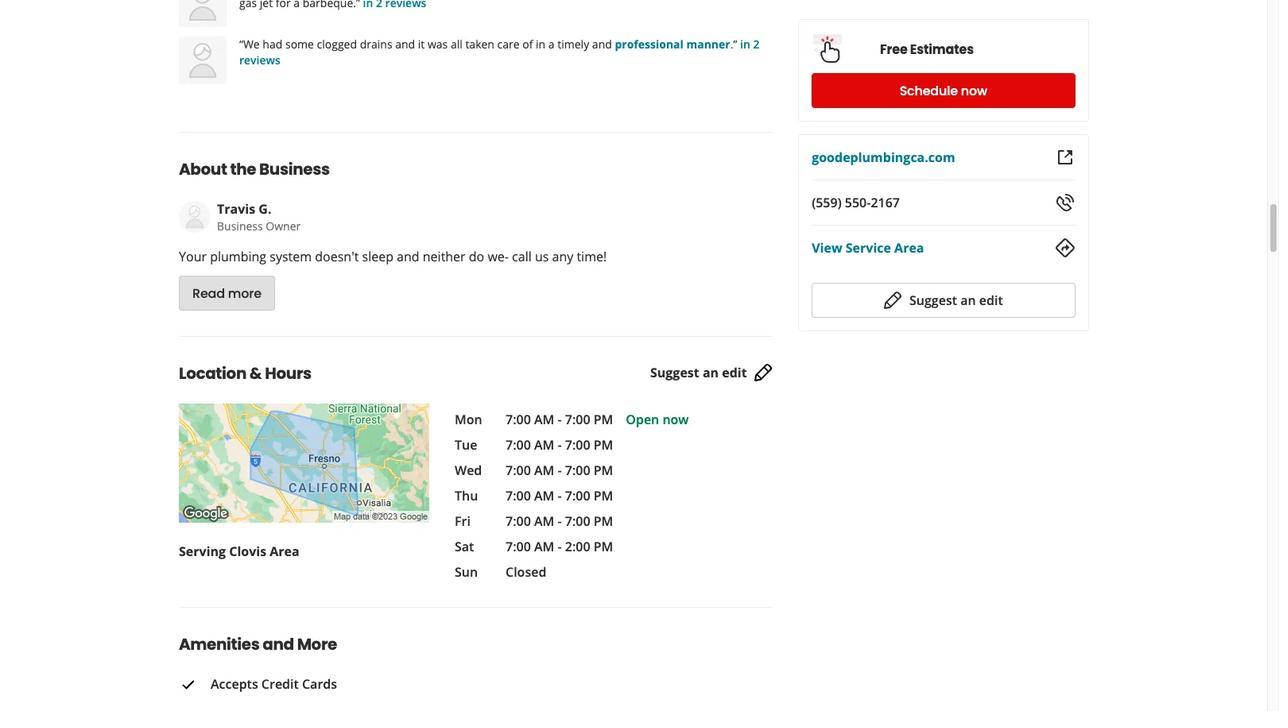Task type: locate. For each thing, give the bounding box(es) containing it.
1 horizontal spatial now
[[961, 82, 987, 100]]

3 am from the top
[[534, 462, 555, 480]]

amenities
[[179, 634, 260, 656]]

2 pm from the top
[[594, 437, 614, 454]]

suggest an edit inside suggest an edit button
[[909, 292, 1003, 309]]

suggest
[[909, 292, 957, 309], [651, 364, 700, 382]]

business down travis
[[217, 219, 263, 234]]

2 - from the top
[[558, 437, 562, 454]]

now right the schedule
[[961, 82, 987, 100]]

in inside in 2 reviews
[[740, 37, 751, 52]]

6 pm from the top
[[594, 538, 614, 556]]

photo of travis g. image
[[179, 201, 211, 233]]

location & hours element
[[154, 336, 798, 582]]

550-
[[845, 194, 871, 212]]

0 horizontal spatial area
[[270, 543, 300, 561]]

area right clovis
[[270, 543, 300, 561]]

am for fri
[[534, 513, 555, 531]]

1 am from the top
[[534, 411, 555, 429]]

pm for sat
[[594, 538, 614, 556]]

am for sat
[[534, 538, 555, 556]]

suggest an edit up open now
[[651, 364, 747, 382]]

3 - from the top
[[558, 462, 562, 480]]

7:00 am - 7:00 pm
[[506, 411, 614, 429], [506, 437, 614, 454], [506, 462, 614, 480], [506, 488, 614, 505], [506, 513, 614, 531]]

more
[[228, 284, 262, 303]]

the
[[230, 158, 256, 181]]

1 vertical spatial business
[[217, 219, 263, 234]]

5 - from the top
[[558, 513, 562, 531]]

suggest right 24 pencil v2 image
[[909, 292, 957, 309]]

suggest an edit inside suggest an edit link
[[651, 364, 747, 382]]

4 - from the top
[[558, 488, 562, 505]]

area inside location & hours 'element'
[[270, 543, 300, 561]]

area right service
[[894, 239, 924, 257]]

1 vertical spatial suggest an edit
[[651, 364, 747, 382]]

wed
[[455, 462, 482, 480]]

1 horizontal spatial suggest
[[909, 292, 957, 309]]

reviews
[[239, 52, 281, 68]]

1 vertical spatial an
[[703, 364, 719, 382]]

taken
[[466, 37, 495, 52]]

0 horizontal spatial suggest an edit
[[651, 364, 747, 382]]

goodeplumbingca.com
[[812, 149, 955, 166]]

am
[[534, 411, 555, 429], [534, 437, 555, 454], [534, 462, 555, 480], [534, 488, 555, 505], [534, 513, 555, 531], [534, 538, 555, 556]]

view service area
[[812, 239, 924, 257]]

0 horizontal spatial now
[[663, 411, 689, 429]]

professional
[[615, 37, 684, 52]]

24 pencil v2 image
[[754, 364, 773, 383]]

1 - from the top
[[558, 411, 562, 429]]

pm for mon
[[594, 411, 614, 429]]

5 7:00 am - 7:00 pm from the top
[[506, 513, 614, 531]]

an
[[961, 292, 976, 309], [703, 364, 719, 382]]

0 horizontal spatial in
[[536, 37, 546, 52]]

pm
[[594, 411, 614, 429], [594, 437, 614, 454], [594, 462, 614, 480], [594, 488, 614, 505], [594, 513, 614, 531], [594, 538, 614, 556]]

0 vertical spatial area
[[894, 239, 924, 257]]

6 am from the top
[[534, 538, 555, 556]]

7:00
[[506, 411, 531, 429], [565, 411, 591, 429], [506, 437, 531, 454], [565, 437, 591, 454], [506, 462, 531, 480], [565, 462, 591, 480], [506, 488, 531, 505], [565, 488, 591, 505], [506, 513, 531, 531], [565, 513, 591, 531], [506, 538, 531, 556]]

credit
[[262, 676, 299, 694]]

and right timely
[[592, 37, 612, 52]]

open now
[[626, 411, 689, 429]]

5 am from the top
[[534, 513, 555, 531]]

pm for thu
[[594, 488, 614, 505]]

region containing "
[[166, 0, 786, 84]]

1 horizontal spatial an
[[961, 292, 976, 309]]

all
[[451, 37, 463, 52]]

7:00 am - 7:00 pm for wed
[[506, 462, 614, 480]]

tue
[[455, 437, 478, 454]]

and
[[395, 37, 415, 52], [592, 37, 612, 52], [397, 248, 420, 266], [263, 634, 294, 656]]

4 7:00 am - 7:00 pm from the top
[[506, 488, 614, 505]]

in left a
[[536, 37, 546, 52]]

2
[[754, 37, 760, 52]]

- for thu
[[558, 488, 562, 505]]

4 am from the top
[[534, 488, 555, 505]]

am for mon
[[534, 411, 555, 429]]

1 vertical spatial area
[[270, 543, 300, 561]]

area for serving clovis area
[[270, 543, 300, 561]]

1 vertical spatial suggest
[[651, 364, 700, 382]]

2:00
[[565, 538, 591, 556]]

and inside about the business element
[[397, 248, 420, 266]]

business
[[259, 158, 330, 181], [217, 219, 263, 234]]

do
[[469, 248, 485, 266]]

business up g.
[[259, 158, 330, 181]]

area for view service area
[[894, 239, 924, 257]]

service
[[846, 239, 891, 257]]

suggest an edit right 24 pencil v2 image
[[909, 292, 1003, 309]]

schedule now button
[[812, 73, 1075, 108]]

an inside location & hours 'element'
[[703, 364, 719, 382]]

0 horizontal spatial suggest
[[651, 364, 700, 382]]

an left 24 pencil v2 icon
[[703, 364, 719, 382]]

0 vertical spatial suggest
[[909, 292, 957, 309]]

1 pm from the top
[[594, 411, 614, 429]]

0 vertical spatial business
[[259, 158, 330, 181]]

fri
[[455, 513, 471, 531]]

1 horizontal spatial edit
[[979, 292, 1003, 309]]

of
[[523, 37, 533, 52]]

suggest an edit
[[909, 292, 1003, 309], [651, 364, 747, 382]]

now inside location & hours 'element'
[[663, 411, 689, 429]]

1 horizontal spatial area
[[894, 239, 924, 257]]

1 horizontal spatial suggest an edit
[[909, 292, 1003, 309]]

serving
[[179, 543, 226, 561]]

edit inside button
[[979, 292, 1003, 309]]

4 pm from the top
[[594, 488, 614, 505]]

- for sat
[[558, 538, 562, 556]]

-
[[558, 411, 562, 429], [558, 437, 562, 454], [558, 462, 562, 480], [558, 488, 562, 505], [558, 513, 562, 531], [558, 538, 562, 556]]

read more
[[192, 284, 262, 303]]

had
[[263, 37, 283, 52]]

1 vertical spatial edit
[[722, 364, 747, 382]]

business for travis g. business owner
[[217, 219, 263, 234]]

0 vertical spatial edit
[[979, 292, 1003, 309]]

6 - from the top
[[558, 538, 562, 556]]

edit
[[979, 292, 1003, 309], [722, 364, 747, 382]]

3 pm from the top
[[594, 462, 614, 480]]

1 horizontal spatial in
[[740, 37, 751, 52]]

3 7:00 am - 7:00 pm from the top
[[506, 462, 614, 480]]

- for tue
[[558, 437, 562, 454]]

clovis
[[229, 543, 267, 561]]

am for thu
[[534, 488, 555, 505]]

24 directions v2 image
[[1056, 239, 1075, 258]]

pm for fri
[[594, 513, 614, 531]]

free estimates
[[880, 40, 974, 58]]

pm for tue
[[594, 437, 614, 454]]

24 checkmark v2 image
[[179, 676, 198, 696]]

2 am from the top
[[534, 437, 555, 454]]

2 7:00 am - 7:00 pm from the top
[[506, 437, 614, 454]]

0 vertical spatial an
[[961, 292, 976, 309]]

business for about the business
[[259, 158, 330, 181]]

in
[[536, 37, 546, 52], [740, 37, 751, 52]]

1 7:00 am - 7:00 pm from the top
[[506, 411, 614, 429]]

2 in from the left
[[740, 37, 751, 52]]

it
[[418, 37, 425, 52]]

1 vertical spatial now
[[663, 411, 689, 429]]

area
[[894, 239, 924, 257], [270, 543, 300, 561]]

suggest inside location & hours 'element'
[[651, 364, 700, 382]]

sat
[[455, 538, 474, 556]]

edit inside location & hours 'element'
[[722, 364, 747, 382]]

now right open
[[663, 411, 689, 429]]

hours
[[265, 363, 312, 385]]

doesn't
[[315, 248, 359, 266]]

thu
[[455, 488, 478, 505]]

"
[[734, 37, 738, 52]]

and right 'sleep'
[[397, 248, 420, 266]]

0 horizontal spatial an
[[703, 364, 719, 382]]

0 vertical spatial suggest an edit
[[909, 292, 1003, 309]]

amenities and more
[[179, 634, 337, 656]]

0 vertical spatial now
[[961, 82, 987, 100]]

" we had some clogged drains and it was all taken care of in a timely and professional manner . "
[[239, 37, 738, 52]]

5 pm from the top
[[594, 513, 614, 531]]

s b. image
[[179, 37, 227, 84]]

in right "
[[740, 37, 751, 52]]

now inside schedule now button
[[961, 82, 987, 100]]

now
[[961, 82, 987, 100], [663, 411, 689, 429]]

travis
[[217, 200, 255, 218]]

0 horizontal spatial edit
[[722, 364, 747, 382]]

in 2 reviews
[[239, 37, 760, 68]]

business inside the "travis g. business owner"
[[217, 219, 263, 234]]

&
[[250, 363, 262, 385]]

suggest inside button
[[909, 292, 957, 309]]

suggest up open now
[[651, 364, 700, 382]]

about the business
[[179, 158, 330, 181]]

region
[[166, 0, 786, 84]]

an inside button
[[961, 292, 976, 309]]

an right 24 pencil v2 image
[[961, 292, 976, 309]]



Task type: describe. For each thing, give the bounding box(es) containing it.
professional manner button
[[615, 37, 731, 52]]

- for mon
[[558, 411, 562, 429]]

drains
[[360, 37, 393, 52]]

time!
[[577, 248, 607, 266]]

about
[[179, 158, 227, 181]]

7:00 am - 7:00 pm for thu
[[506, 488, 614, 505]]

schedule now
[[900, 82, 987, 100]]

1 in from the left
[[536, 37, 546, 52]]

manner
[[687, 37, 731, 52]]

care
[[498, 37, 520, 52]]

am for tue
[[534, 437, 555, 454]]

was
[[428, 37, 448, 52]]

suggest an edit link
[[651, 364, 773, 383]]

g.
[[259, 200, 272, 218]]

and left more
[[263, 634, 294, 656]]

some
[[286, 37, 314, 52]]

2167
[[871, 194, 900, 212]]

in 2 reviews button
[[239, 37, 760, 68]]

accepts
[[211, 676, 258, 694]]

more
[[297, 634, 337, 656]]

7:00 am - 7:00 pm for tue
[[506, 437, 614, 454]]

your plumbing system doesn't sleep and neither do we- call us any time!
[[179, 248, 607, 266]]

any
[[552, 248, 574, 266]]

7:00 am - 7:00 pm for fri
[[506, 513, 614, 531]]

we-
[[488, 248, 509, 266]]

(559) 550-2167
[[812, 194, 900, 212]]

read
[[192, 284, 225, 303]]

"
[[239, 37, 243, 52]]

estimates
[[910, 40, 974, 58]]

we
[[243, 37, 260, 52]]

schedule
[[900, 82, 958, 100]]

clogged
[[317, 37, 357, 52]]

7:00 am - 7:00 pm for mon
[[506, 411, 614, 429]]

call
[[512, 248, 532, 266]]

accepts credit cards
[[211, 676, 337, 694]]

7:00 am - 2:00 pm
[[506, 538, 614, 556]]

closed
[[506, 564, 547, 581]]

sleep
[[362, 248, 394, 266]]

goodeplumbingca.com link
[[812, 149, 955, 166]]

travis g. business owner
[[217, 200, 301, 234]]

(559)
[[812, 194, 842, 212]]

pm for wed
[[594, 462, 614, 480]]

24 pencil v2 image
[[884, 291, 903, 310]]

owner
[[266, 219, 301, 234]]

map image
[[179, 404, 430, 523]]

read more button
[[179, 276, 275, 311]]

timely
[[558, 37, 590, 52]]

system
[[270, 248, 312, 266]]

24 phone v2 image
[[1056, 193, 1075, 212]]

free
[[880, 40, 908, 58]]

.
[[731, 37, 734, 52]]

neither
[[423, 248, 466, 266]]

location
[[179, 363, 247, 385]]

location & hours
[[179, 363, 312, 385]]

larry p. image
[[179, 0, 227, 27]]

sun
[[455, 564, 478, 581]]

plumbing
[[210, 248, 267, 266]]

mon
[[455, 411, 483, 429]]

view
[[812, 239, 842, 257]]

serving clovis area
[[179, 543, 300, 561]]

view service area link
[[812, 239, 924, 257]]

24 external link v2 image
[[1056, 148, 1075, 167]]

am for wed
[[534, 462, 555, 480]]

- for fri
[[558, 513, 562, 531]]

- for wed
[[558, 462, 562, 480]]

your
[[179, 248, 207, 266]]

suggest an edit button
[[812, 283, 1075, 318]]

us
[[535, 248, 549, 266]]

open
[[626, 411, 660, 429]]

and left the it
[[395, 37, 415, 52]]

now for open now
[[663, 411, 689, 429]]

cards
[[302, 676, 337, 694]]

a
[[549, 37, 555, 52]]

now for schedule now
[[961, 82, 987, 100]]

about the business element
[[154, 132, 779, 311]]

amenities and more element
[[154, 608, 779, 712]]



Task type: vqa. For each thing, say whether or not it's contained in the screenshot.
KEYBOARD
no



